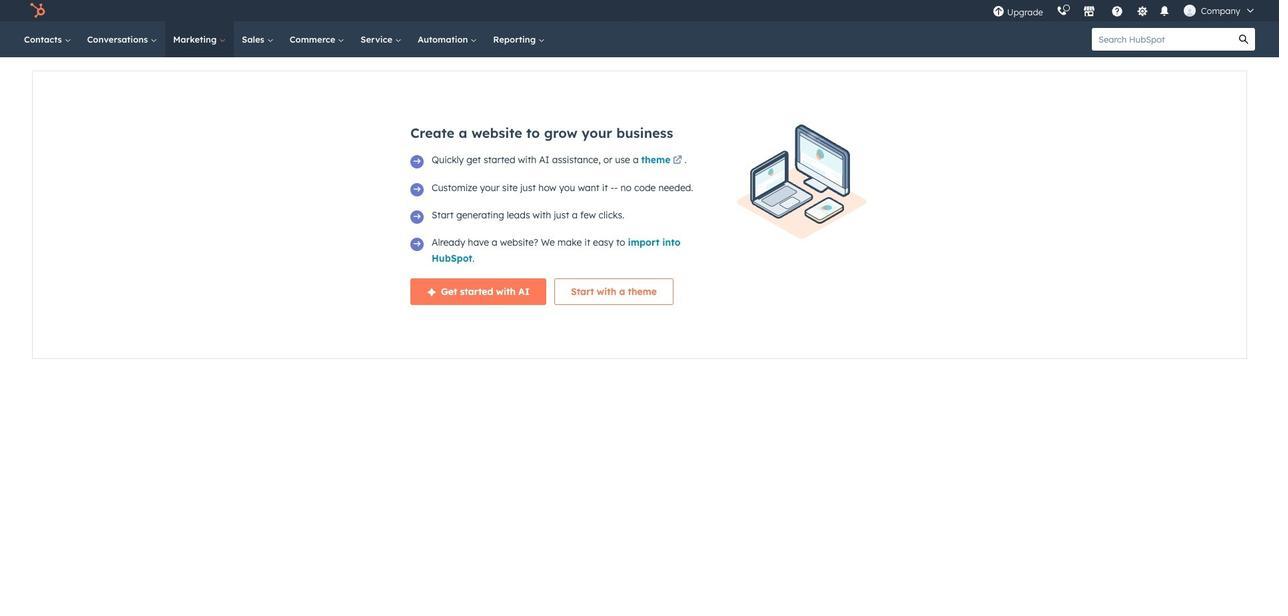 Task type: vqa. For each thing, say whether or not it's contained in the screenshot.
first Account from the top of the Account Setup element
no



Task type: describe. For each thing, give the bounding box(es) containing it.
Search HubSpot search field
[[1092, 28, 1233, 51]]

link opens in a new window image
[[673, 156, 682, 166]]



Task type: locate. For each thing, give the bounding box(es) containing it.
jacob simon image
[[1184, 5, 1196, 17]]

link opens in a new window image
[[673, 153, 682, 169]]

marketplaces image
[[1084, 6, 1096, 18]]

menu
[[986, 0, 1264, 21]]



